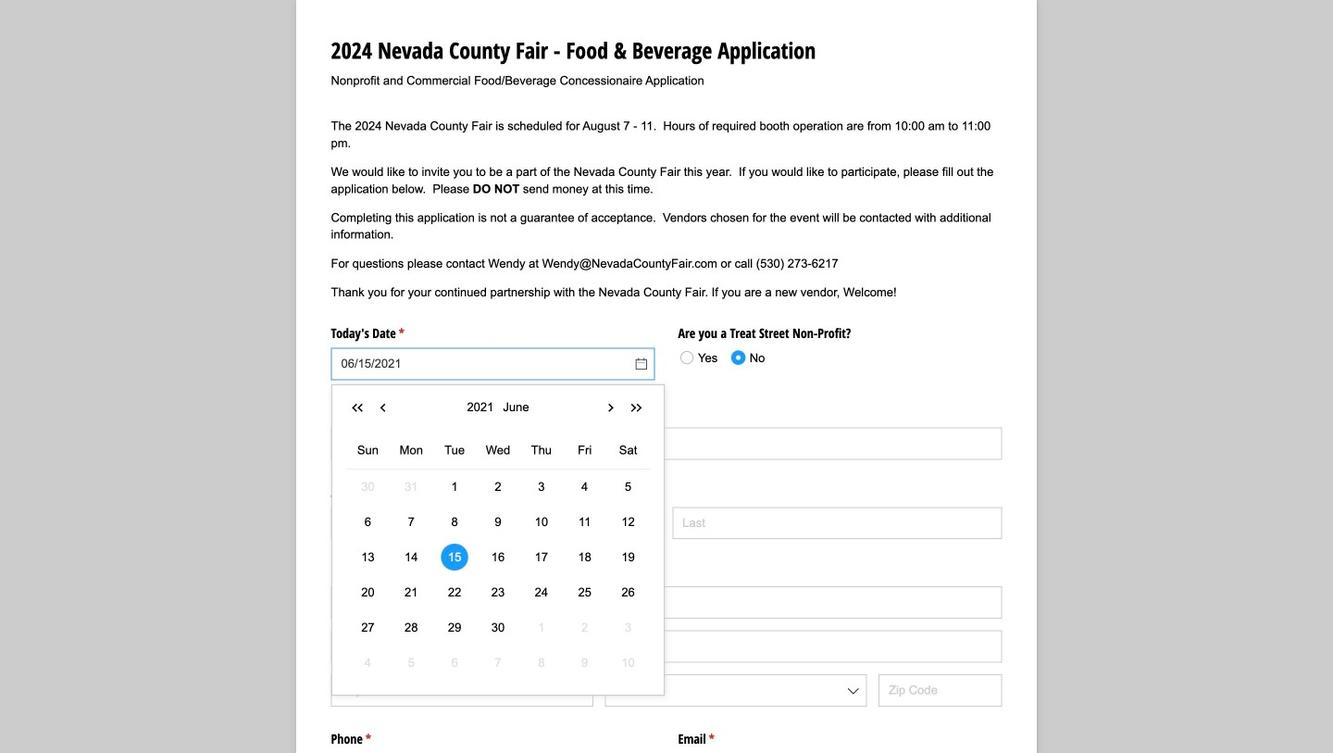 Task type: locate. For each thing, give the bounding box(es) containing it.
Address Line 1 text field
[[331, 586, 1003, 619]]

None radio
[[674, 343, 730, 371], [726, 343, 765, 371], [674, 343, 730, 371], [726, 343, 765, 371]]

None text field
[[331, 348, 655, 380]]

Last text field
[[673, 507, 1003, 539]]

City text field
[[331, 674, 594, 707]]

Address Line 2 text field
[[331, 630, 1003, 663]]

None text field
[[331, 427, 1003, 460]]

Zip Code text field
[[879, 674, 1003, 707]]



Task type: describe. For each thing, give the bounding box(es) containing it.
First text field
[[331, 507, 661, 539]]

State text field
[[605, 674, 868, 707]]



